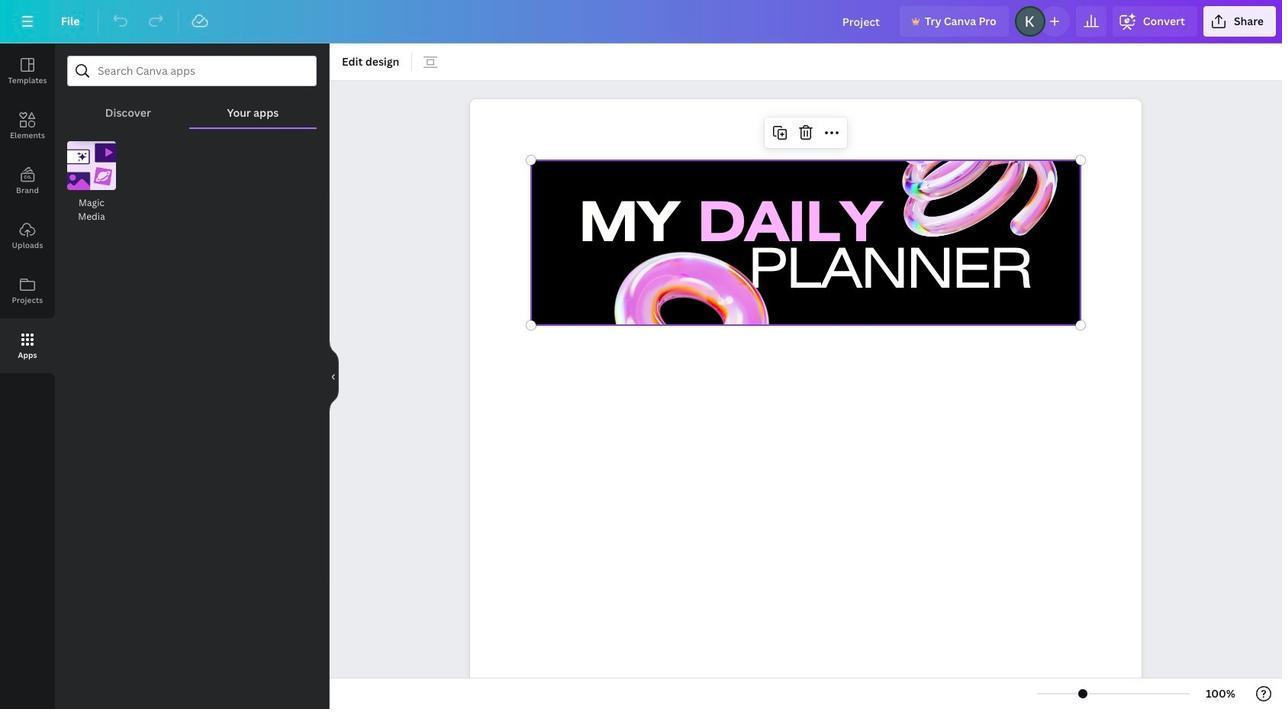 Task type: locate. For each thing, give the bounding box(es) containing it.
None text field
[[470, 91, 1142, 709]]

Zoom button
[[1197, 682, 1246, 706]]

Design title text field
[[831, 6, 894, 37]]

side panel tab list
[[0, 44, 55, 373]]



Task type: describe. For each thing, give the bounding box(es) containing it.
Search Canva apps search field
[[98, 57, 286, 86]]

main menu bar
[[0, 0, 1283, 44]]

hide image
[[329, 340, 339, 413]]



Task type: vqa. For each thing, say whether or not it's contained in the screenshot.
for inside the Can I become an education content creator with Canva to design more templates for my fellow teachers?
no



